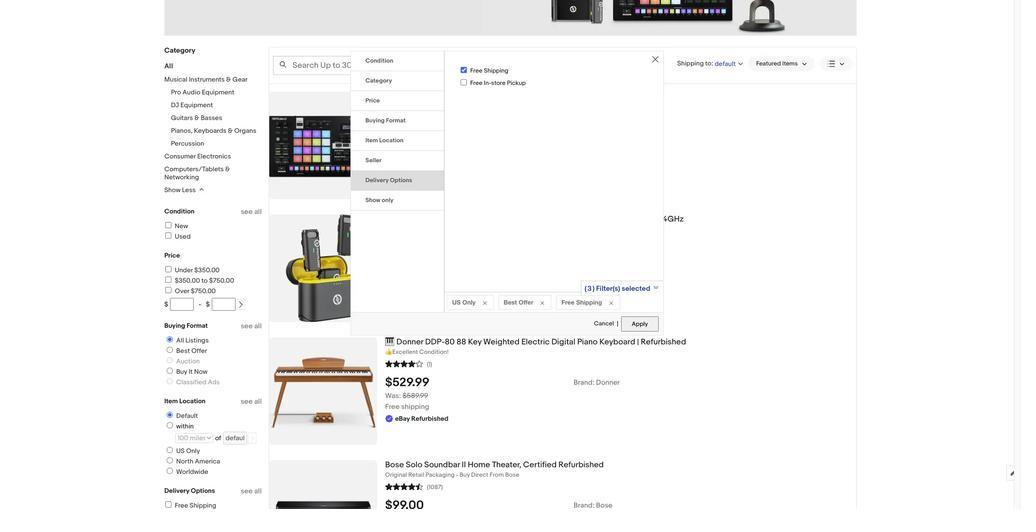 Task type: vqa. For each thing, say whether or not it's contained in the screenshot.
All Musical Instruments & Gear Pro Audio Equipment Dj Equipment Guitars & Basses Pianos, Keyboards & Organs Percussion Consumer Electronics Computers/Tablets & Networking Show Less
yes



Task type: locate. For each thing, give the bounding box(es) containing it.
category
[[164, 46, 195, 55], [366, 77, 392, 85]]

delivery options down "worldwide"
[[164, 487, 215, 495]]

1 ebay refurbished from the top
[[395, 137, 449, 145]]

Minimum Value text field
[[170, 298, 194, 311]]

listings
[[186, 337, 209, 345]]

1 vertical spatial ebay
[[395, 249, 410, 257]]

buying up the all listings radio
[[164, 322, 185, 330]]

all right the all listings radio
[[176, 337, 184, 345]]

0 horizontal spatial shipping
[[484, 67, 508, 75]]

bose down theater,
[[505, 472, 519, 479]]

delivery up free shipping checkbox
[[164, 487, 189, 495]]

auction link
[[163, 358, 202, 366]]

see all button for condition
[[241, 208, 262, 217]]

0 vertical spatial options
[[390, 177, 412, 184]]

shipping down 3
[[576, 299, 602, 307]]

see all button for buying format
[[241, 322, 262, 331]]

ebay refurbished down lark
[[395, 249, 449, 257]]

& down electronics
[[225, 165, 230, 173]]

all for delivery options
[[254, 487, 262, 496]]

condition up roland
[[366, 57, 393, 65]]

1 vertical spatial options
[[191, 487, 215, 495]]

donner for brand:
[[596, 378, 620, 388]]

$350.00 to $750.00
[[175, 277, 234, 285]]

default text field
[[223, 432, 247, 445]]

all inside the all musical instruments & gear pro audio equipment dj equipment guitars & basses pianos, keyboards & organs percussion consumer electronics computers/tablets & networking show less
[[164, 62, 173, 71]]

Original Retail Packaging - Buy Direct From Bose text field
[[385, 472, 856, 480]]

$ down over $750.00 checkbox
[[164, 301, 168, 309]]

us only up '88'
[[452, 299, 476, 307]]

3 ebay refurbished from the top
[[395, 415, 449, 423]]

1 vertical spatial buying
[[164, 322, 185, 330]]

buying format up 114
[[366, 117, 406, 125]]

tab list
[[351, 51, 444, 211]]

refurbished
[[535, 92, 581, 101], [411, 137, 449, 145], [411, 249, 449, 257], [641, 338, 686, 347], [411, 415, 449, 423], [559, 461, 604, 470]]

all
[[164, 62, 173, 71], [176, 337, 184, 345]]

options up only
[[390, 177, 412, 184]]

0 vertical spatial all
[[164, 62, 173, 71]]

best offer down all listings
[[176, 347, 207, 355]]

0 horizontal spatial us only
[[176, 447, 200, 456]]

show inside the all musical instruments & gear pro audio equipment dj equipment guitars & basses pianos, keyboards & organs percussion consumer electronics computers/tablets & networking show less
[[164, 186, 181, 194]]

3 ebay from the top
[[395, 415, 410, 423]]

1 horizontal spatial -
[[456, 472, 458, 479]]

item up default radio
[[164, 398, 178, 406]]

1 vertical spatial delivery options
[[164, 487, 215, 495]]

1 vertical spatial $350.00
[[175, 277, 200, 285]]

filter(s)
[[596, 285, 620, 294]]

refurbished up original retail packaging - buy direct from bose text box
[[559, 461, 604, 470]]

1 horizontal spatial price
[[366, 97, 380, 105]]

3 see all button from the top
[[241, 398, 262, 407]]

new link
[[164, 222, 188, 230]]

1 vertical spatial donner
[[596, 378, 620, 388]]

only up north america link
[[186, 447, 200, 456]]

0 vertical spatial free shipping
[[470, 67, 508, 75]]

0 vertical spatial best offer
[[504, 299, 534, 307]]

format up 114
[[386, 117, 406, 125]]

1 vertical spatial ebay refurbished
[[395, 249, 449, 257]]

delivery options
[[366, 177, 412, 184], [164, 487, 215, 495]]

guitars & basses link
[[171, 114, 222, 122]]

3 all from the top
[[254, 398, 262, 407]]

$750.00 right to
[[209, 277, 234, 285]]

🎹 donner ddp-80 88 key weighted electric digital piano keyboard | refurbished image
[[269, 338, 377, 446]]

location up default at the left
[[179, 398, 206, 406]]

0 vertical spatial show
[[164, 186, 181, 194]]

best offer
[[504, 299, 534, 307], [176, 347, 207, 355]]

583 results
[[496, 61, 532, 69]]

- right packaging
[[456, 472, 458, 479]]

1 horizontal spatial only
[[462, 299, 476, 307]]

0 vertical spatial best
[[504, 299, 517, 307]]

donner right "brand:" on the right bottom of page
[[596, 378, 620, 388]]

👍Excellent Condition! text field
[[385, 349, 856, 357]]

$350.00
[[194, 266, 220, 275], [175, 277, 200, 285]]

0 vertical spatial location
[[379, 137, 404, 145]]

roland verselab mv-1 production studio refurbished image
[[269, 92, 377, 199]]

1 vertical spatial delivery
[[164, 487, 189, 495]]

close image
[[652, 56, 659, 63]]

location down 114
[[379, 137, 404, 145]]

Default radio
[[167, 412, 173, 418]]

0 horizontal spatial buying
[[164, 322, 185, 330]]

us only up north
[[176, 447, 200, 456]]

$ left maximum value text field
[[206, 301, 210, 309]]

Best Offer radio
[[167, 347, 173, 353]]

0 vertical spatial only
[[462, 299, 476, 307]]

show left only
[[366, 197, 380, 204]]

0 vertical spatial buy
[[176, 368, 187, 376]]

under $350.00 link
[[164, 266, 220, 275]]

gear
[[233, 76, 248, 84]]

Over $750.00 checkbox
[[165, 287, 171, 294]]

1 vertical spatial shipping
[[576, 299, 602, 307]]

offer down listings
[[191, 347, 207, 355]]

0 vertical spatial us only
[[452, 299, 476, 307]]

4 see all from the top
[[241, 487, 262, 496]]

3 see from the top
[[241, 398, 253, 407]]

0 vertical spatial offer
[[519, 299, 534, 307]]

buying left $527.99
[[366, 117, 385, 125]]

free down was:
[[385, 403, 400, 412]]

item inside tab list
[[366, 137, 378, 145]]

1 horizontal spatial all
[[176, 337, 184, 345]]

shipping up free in-store pickup
[[484, 67, 508, 75]]

Buy It Now radio
[[167, 368, 173, 374]]

equipment down instruments
[[202, 88, 234, 96]]

category inside tab list
[[366, 77, 392, 85]]

percussion
[[171, 140, 204, 148]]

buy down ii
[[460, 472, 470, 479]]

see all button
[[241, 208, 262, 217], [241, 322, 262, 331], [241, 398, 262, 407], [241, 487, 262, 496]]

0 vertical spatial format
[[386, 117, 406, 125]]

refurbished inside "roland verselab mv-1 production studio refurbished" link
[[535, 92, 581, 101]]

$350.00 to $750.00 checkbox
[[165, 277, 171, 283]]

donner up 👍excellent in the left bottom of the page
[[397, 338, 423, 347]]

0 vertical spatial item
[[366, 137, 378, 145]]

see all
[[241, 208, 262, 217], [241, 322, 262, 331], [241, 398, 262, 407], [241, 487, 262, 496]]

2 vertical spatial ebay
[[395, 415, 410, 423]]

bose solo soundbar ii home theater, certified refurbished image
[[269, 474, 377, 510]]

🎹
[[385, 338, 395, 347]]

North America radio
[[167, 458, 173, 464]]

free shipping down the ( at the right of the page
[[562, 299, 602, 307]]

tab list containing condition
[[351, 51, 444, 211]]

$350.00 up to
[[194, 266, 220, 275]]

US Only radio
[[167, 447, 173, 454]]

format up listings
[[187, 322, 208, 330]]

|
[[637, 338, 639, 347]]

north america link
[[163, 458, 222, 466]]

ebay down hollyland
[[395, 249, 410, 257]]

1 horizontal spatial offer
[[519, 299, 534, 307]]

0 horizontal spatial price
[[164, 252, 180, 260]]

2 $ from the left
[[206, 301, 210, 309]]

lavalier
[[484, 215, 512, 224]]

ebay refurbished
[[395, 137, 449, 145], [395, 249, 449, 257], [395, 415, 449, 423]]

1 vertical spatial category
[[366, 77, 392, 85]]

delivery options up only
[[366, 177, 412, 184]]

only up key
[[462, 299, 476, 307]]

0 horizontal spatial location
[[179, 398, 206, 406]]

1 horizontal spatial donner
[[596, 378, 620, 388]]

buy it now
[[176, 368, 208, 376]]

0 horizontal spatial format
[[187, 322, 208, 330]]

0 horizontal spatial offer
[[191, 347, 207, 355]]

free up digital
[[562, 299, 575, 307]]

0 horizontal spatial donner
[[397, 338, 423, 347]]

1 vertical spatial format
[[187, 322, 208, 330]]

1 vertical spatial buying format
[[164, 322, 208, 330]]

see all button for delivery options
[[241, 487, 262, 496]]

1 vertical spatial show
[[366, 197, 380, 204]]

0 vertical spatial condition
[[366, 57, 393, 65]]

1 vertical spatial only
[[186, 447, 200, 456]]

2 see all from the top
[[241, 322, 262, 331]]

Free Shipping checkbox
[[165, 502, 171, 508]]

donner inside 🎹 donner ddp-80 88 key weighted electric digital piano keyboard | refurbished 👍excellent condition!
[[397, 338, 423, 347]]

ddp-
[[425, 338, 445, 347]]

donner
[[397, 338, 423, 347], [596, 378, 620, 388]]

options inside tab list
[[390, 177, 412, 184]]

worldwide
[[176, 468, 208, 476]]

price up under $350.00 "option" at the left of the page
[[164, 252, 180, 260]]

now
[[194, 368, 208, 376]]

show
[[164, 186, 181, 194], [366, 197, 380, 204]]

packaging
[[426, 472, 455, 479]]

condition up new
[[164, 208, 195, 216]]

0 horizontal spatial best offer
[[176, 347, 207, 355]]

1 vertical spatial buy
[[460, 472, 470, 479]]

category up musical
[[164, 46, 195, 55]]

refurbished down shipping on the left bottom
[[411, 415, 449, 423]]

ebay for $529.99
[[395, 415, 410, 423]]

all for condition
[[254, 208, 262, 217]]

to
[[202, 277, 208, 285]]

1 see all from the top
[[241, 208, 262, 217]]

583
[[496, 61, 508, 69]]

ebay refurbished down watching
[[395, 137, 449, 145]]

0 horizontal spatial item location
[[164, 398, 206, 406]]

show down networking
[[164, 186, 181, 194]]

over $750.00
[[175, 287, 216, 295]]

keyboards
[[194, 127, 227, 135]]

0 horizontal spatial all
[[164, 62, 173, 71]]

refurbished down watching
[[411, 137, 449, 145]]

0 vertical spatial $750.00
[[209, 277, 234, 285]]

offer up 'electric'
[[519, 299, 534, 307]]

ebay down 114 watching
[[395, 137, 410, 145]]

see all for item location
[[241, 398, 262, 407]]

best up weighted
[[504, 299, 517, 307]]

all for all musical instruments & gear pro audio equipment dj equipment guitars & basses pianos, keyboards & organs percussion consumer electronics computers/tablets & networking show less
[[164, 62, 173, 71]]

roland verselab mv-1 production studio refurbished link
[[385, 92, 856, 102]]

bose
[[385, 461, 404, 470], [505, 472, 519, 479]]

free
[[470, 67, 483, 75], [470, 79, 483, 87], [562, 299, 575, 307], [385, 403, 400, 412]]

2 see all button from the top
[[241, 322, 262, 331]]

1 vertical spatial price
[[164, 252, 180, 260]]

$750.00 down $350.00 to $750.00
[[191, 287, 216, 295]]

free shipping up in-
[[470, 67, 508, 75]]

buying format up all listings link
[[164, 322, 208, 330]]

1 horizontal spatial options
[[390, 177, 412, 184]]

0 vertical spatial equipment
[[202, 88, 234, 96]]

item location down 114
[[366, 137, 404, 145]]

verselab
[[413, 92, 446, 101]]

default
[[176, 412, 198, 420]]

$529.99
[[385, 376, 430, 390]]

1 ebay from the top
[[395, 137, 410, 145]]

donner inside brand: donner was: $589.99 free shipping
[[596, 378, 620, 388]]

price left roland
[[366, 97, 380, 105]]

see
[[241, 208, 253, 217], [241, 322, 253, 331], [241, 398, 253, 407], [241, 487, 253, 496]]

2 all from the top
[[254, 322, 262, 331]]

us
[[452, 299, 461, 307], [176, 447, 185, 456]]

see for item location
[[241, 398, 253, 407]]

0 horizontal spatial $
[[164, 301, 168, 309]]

1 horizontal spatial buy
[[460, 472, 470, 479]]

1 horizontal spatial $
[[206, 301, 210, 309]]

m1
[[439, 215, 448, 224]]

equipment up guitars & basses link
[[180, 101, 213, 109]]

ebay refurbished for $527.99
[[395, 137, 449, 145]]

0 vertical spatial us
[[452, 299, 461, 307]]

- inside bose solo soundbar ii home theater, certified refurbished original retail packaging - buy direct from bose
[[456, 472, 458, 479]]

2 see from the top
[[241, 322, 253, 331]]

1 see all button from the top
[[241, 208, 262, 217]]

0 vertical spatial shipping
[[484, 67, 508, 75]]

1 vertical spatial bose
[[505, 472, 519, 479]]

musical instruments & gear link
[[164, 76, 248, 84]]

brand:
[[574, 378, 595, 388]]

options down "worldwide"
[[191, 487, 215, 495]]

1 horizontal spatial buying format
[[366, 117, 406, 125]]

$527.99
[[385, 109, 429, 123]]

Maximum Value text field
[[212, 298, 236, 311]]

us up '88'
[[452, 299, 461, 307]]

item location up default at the left
[[164, 398, 206, 406]]

category up roland
[[366, 77, 392, 85]]

0 vertical spatial donner
[[397, 338, 423, 347]]

price
[[366, 97, 380, 105], [164, 252, 180, 260]]

$589.99
[[403, 392, 428, 401]]

1 see from the top
[[241, 208, 253, 217]]

0 vertical spatial buying
[[366, 117, 385, 125]]

2 vertical spatial ebay refurbished
[[395, 415, 449, 423]]

1 all from the top
[[254, 208, 262, 217]]

1 horizontal spatial bose
[[505, 472, 519, 479]]

1 vertical spatial best
[[176, 347, 190, 355]]

1 vertical spatial offer
[[191, 347, 207, 355]]

new
[[175, 222, 188, 230]]

1 vertical spatial -
[[456, 472, 458, 479]]

free left in-
[[470, 79, 483, 87]]

buy
[[176, 368, 187, 376], [460, 472, 470, 479]]

brand: donner was: $589.99 free shipping
[[385, 378, 620, 412]]

all up musical
[[164, 62, 173, 71]]

us right 'us only' option
[[176, 447, 185, 456]]

1 vertical spatial item location
[[164, 398, 206, 406]]

0 vertical spatial buying format
[[366, 117, 406, 125]]

1
[[462, 92, 465, 101]]

best offer up 'electric'
[[504, 299, 534, 307]]

under
[[175, 266, 193, 275]]

- down over $750.00
[[199, 301, 201, 309]]

4 see from the top
[[241, 487, 253, 496]]

go image
[[249, 436, 255, 442]]

item
[[366, 137, 378, 145], [164, 398, 178, 406]]

within radio
[[167, 423, 173, 429]]

3
[[588, 285, 592, 294]]

1 $ from the left
[[164, 301, 168, 309]]

buy inside bose solo soundbar ii home theater, certified refurbished original retail packaging - buy direct from bose
[[460, 472, 470, 479]]

free shipping
[[470, 67, 508, 75], [562, 299, 602, 307]]

& down dj equipment link
[[194, 114, 199, 122]]

free in-store pickup
[[470, 79, 526, 87]]

format
[[386, 117, 406, 125], [187, 322, 208, 330]]

delivery up show only at the left
[[366, 177, 389, 184]]

0 vertical spatial ebay refurbished
[[395, 137, 449, 145]]

studio
[[509, 92, 534, 101]]

bose up original
[[385, 461, 404, 470]]

buy left it
[[176, 368, 187, 376]]

mv-
[[447, 92, 462, 101]]

4 all from the top
[[254, 487, 262, 496]]

all for all listings
[[176, 337, 184, 345]]

refurbished down lark
[[411, 249, 449, 257]]

condition!
[[419, 349, 449, 356]]

offer
[[519, 299, 534, 307], [191, 347, 207, 355]]

0 horizontal spatial bose
[[385, 461, 404, 470]]

refurbished right '|'
[[641, 338, 686, 347]]

pro
[[171, 88, 181, 96]]

refurbished right studio
[[535, 92, 581, 101]]

ebay down shipping on the left bottom
[[395, 415, 410, 423]]

0 vertical spatial $350.00
[[194, 266, 220, 275]]

key
[[468, 338, 482, 347]]

best up auction link
[[176, 347, 190, 355]]

show only
[[366, 197, 394, 204]]

1 horizontal spatial free shipping
[[562, 299, 602, 307]]

1 horizontal spatial category
[[366, 77, 392, 85]]

4 see all button from the top
[[241, 487, 262, 496]]

0 horizontal spatial category
[[164, 46, 195, 55]]

organs
[[234, 127, 256, 135]]

1 horizontal spatial condition
[[366, 57, 393, 65]]

0 horizontal spatial -
[[199, 301, 201, 309]]

ebay refurbished down shipping on the left bottom
[[395, 415, 449, 423]]

certified
[[523, 461, 557, 470]]

see all for condition
[[241, 208, 262, 217]]

pianos, keyboards & organs link
[[171, 127, 256, 135]]

0 horizontal spatial options
[[191, 487, 215, 495]]

0 horizontal spatial delivery options
[[164, 487, 215, 495]]

(1087) link
[[385, 483, 443, 492]]

3 see all from the top
[[241, 398, 262, 407]]

original
[[385, 472, 407, 479]]

item up seller
[[366, 137, 378, 145]]

1 horizontal spatial best offer
[[504, 299, 534, 307]]

0 horizontal spatial show
[[164, 186, 181, 194]]

$350.00 up over $750.00 link
[[175, 277, 200, 285]]

1 vertical spatial free shipping
[[562, 299, 602, 307]]

worldwide link
[[163, 468, 210, 476]]

1 vertical spatial all
[[176, 337, 184, 345]]



Task type: describe. For each thing, give the bounding box(es) containing it.
cancel
[[594, 320, 614, 328]]

bose solo soundbar ii home theater, certified refurbished link
[[385, 461, 856, 471]]

was:
[[385, 392, 401, 401]]

results
[[509, 61, 532, 69]]

all listings
[[176, 337, 209, 345]]

it
[[189, 368, 193, 376]]

basses
[[201, 114, 222, 122]]

🎹 donner ddp-80 88 key weighted electric digital piano keyboard | refurbished 👍excellent condition!
[[385, 338, 686, 356]]

4.5 out of 5 stars image
[[385, 483, 423, 492]]

microphone,
[[514, 215, 560, 224]]

1 vertical spatial best offer
[[176, 347, 207, 355]]

$ for minimum value text field
[[164, 301, 168, 309]]

used link
[[164, 233, 191, 241]]

musical
[[164, 76, 187, 84]]

80
[[445, 338, 455, 347]]

hollyland
[[385, 215, 420, 224]]

0 horizontal spatial only
[[186, 447, 200, 456]]

less
[[182, 186, 196, 194]]

114
[[385, 125, 394, 134]]

88
[[457, 338, 466, 347]]

electronics
[[197, 152, 231, 161]]

Classified Ads radio
[[167, 379, 173, 385]]

ebay refurbished for $529.99
[[395, 415, 449, 423]]

noise
[[562, 215, 583, 224]]

1 horizontal spatial delivery
[[366, 177, 389, 184]]

(
[[585, 285, 587, 294]]

1 vertical spatial equipment
[[180, 101, 213, 109]]

see for buying format
[[241, 322, 253, 331]]

1 horizontal spatial best
[[504, 299, 517, 307]]

classified ads link
[[163, 379, 222, 387]]

see for delivery options
[[241, 487, 253, 496]]

1 vertical spatial us
[[176, 447, 185, 456]]

north
[[176, 458, 193, 466]]

north america
[[176, 458, 220, 466]]

2 ebay refurbished from the top
[[395, 249, 449, 257]]

instruments
[[189, 76, 225, 84]]

pickup
[[507, 79, 526, 87]]

refurbished inside bose solo soundbar ii home theater, certified refurbished original retail packaging - buy direct from bose
[[559, 461, 604, 470]]

roland
[[385, 92, 411, 101]]

donner for 🎹
[[397, 338, 423, 347]]

classified ads
[[176, 379, 220, 387]]

0 vertical spatial bose
[[385, 461, 404, 470]]

electric
[[521, 338, 550, 347]]

0 horizontal spatial best
[[176, 347, 190, 355]]

in-
[[484, 79, 491, 87]]

retail
[[408, 472, 424, 479]]

direct
[[471, 472, 488, 479]]

wireless
[[450, 215, 482, 224]]

All Listings radio
[[167, 337, 173, 343]]

over
[[175, 287, 189, 295]]

weighted
[[483, 338, 520, 347]]

1 horizontal spatial buying
[[366, 117, 385, 125]]

buy it now link
[[163, 368, 210, 376]]

all musical instruments & gear pro audio equipment dj equipment guitars & basses pianos, keyboards & organs percussion consumer electronics computers/tablets & networking show less
[[164, 62, 256, 194]]

home
[[468, 461, 490, 470]]

& left gear
[[226, 76, 231, 84]]

computers/tablets & networking link
[[164, 165, 230, 181]]

Used checkbox
[[165, 233, 171, 239]]

all for item location
[[254, 398, 262, 407]]

see all button for item location
[[241, 398, 262, 407]]

see all for buying format
[[241, 322, 262, 331]]

Apply submit
[[621, 317, 659, 332]]

all listings link
[[163, 337, 211, 345]]

pro audio equipment link
[[171, 88, 234, 96]]

selected
[[622, 285, 651, 294]]

consumer electronics link
[[164, 152, 231, 161]]

1 horizontal spatial location
[[379, 137, 404, 145]]

0 vertical spatial item location
[[366, 137, 404, 145]]

1 vertical spatial condition
[[164, 208, 195, 216]]

👍excellent
[[385, 349, 418, 356]]

1 horizontal spatial us
[[452, 299, 461, 307]]

classified
[[176, 379, 206, 387]]

( 3 ) filter(s) selected
[[585, 285, 651, 294]]

show inside tab list
[[366, 197, 380, 204]]

guitars
[[171, 114, 193, 122]]

0 vertical spatial -
[[199, 301, 201, 309]]

0 horizontal spatial delivery
[[164, 487, 189, 495]]

all for buying format
[[254, 322, 262, 331]]

New checkbox
[[165, 222, 171, 228]]

audio
[[183, 88, 200, 96]]

Auction radio
[[167, 358, 173, 364]]

Free In-store Pickup checkbox
[[461, 79, 467, 85]]

theater,
[[492, 461, 521, 470]]

1 vertical spatial us only
[[176, 447, 200, 456]]

1 horizontal spatial shipping
[[576, 299, 602, 307]]

soundbar
[[424, 461, 460, 470]]

used
[[175, 233, 191, 241]]

default link
[[163, 412, 200, 420]]

(1087)
[[427, 484, 443, 492]]

cancel button
[[594, 317, 615, 333]]

watching
[[396, 125, 425, 134]]

free right free shipping option
[[470, 67, 483, 75]]

roland verselab mv-1 production studio refurbished
[[385, 92, 581, 101]]

refurbished inside 🎹 donner ddp-80 88 key weighted electric digital piano keyboard | refurbished 👍excellent condition!
[[641, 338, 686, 347]]

networking
[[164, 173, 199, 181]]

lark
[[422, 215, 437, 224]]

1 horizontal spatial us only
[[452, 299, 476, 307]]

digital
[[552, 338, 575, 347]]

1 vertical spatial $750.00
[[191, 287, 216, 295]]

cancellation
[[585, 215, 632, 224]]

see for condition
[[241, 208, 253, 217]]

store
[[491, 79, 506, 87]]

america
[[195, 458, 220, 466]]

$ for maximum value text field
[[206, 301, 210, 309]]

Under $350.00 checkbox
[[165, 266, 171, 273]]

free inside brand: donner was: $589.99 free shipping
[[385, 403, 400, 412]]

keyboard
[[600, 338, 635, 347]]

2.4ghz
[[656, 215, 684, 224]]

0 vertical spatial price
[[366, 97, 380, 105]]

hollyland lark m1 wireless lavalier microphone, noise cancellation 656ft 2.4ghz image
[[286, 215, 360, 323]]

of
[[215, 435, 221, 443]]

see all for delivery options
[[241, 487, 262, 496]]

dj
[[171, 101, 179, 109]]

from
[[490, 472, 504, 479]]

0 vertical spatial delivery options
[[366, 177, 412, 184]]

submit price range image
[[237, 302, 244, 308]]

condition inside tab list
[[366, 57, 393, 65]]

0 horizontal spatial buy
[[176, 368, 187, 376]]

1 vertical spatial item
[[164, 398, 178, 406]]

bose solo soundbar ii home theater, certified refurbished original retail packaging - buy direct from bose
[[385, 461, 604, 479]]

2 ebay from the top
[[395, 249, 410, 257]]

4 out of 5 stars image
[[385, 359, 423, 369]]

114 watching
[[385, 125, 425, 134]]

🎹 donner ddp-80 88 key weighted electric digital piano keyboard | refurbished link
[[385, 338, 856, 348]]

1 vertical spatial location
[[179, 398, 206, 406]]

within
[[176, 423, 194, 431]]

(1) link
[[385, 359, 432, 369]]

ebay for $527.99
[[395, 137, 410, 145]]

Free Shipping checkbox
[[461, 67, 467, 73]]

& left organs
[[228, 127, 233, 135]]

0 vertical spatial category
[[164, 46, 195, 55]]

piano
[[577, 338, 598, 347]]

percussion link
[[171, 140, 204, 148]]

best offer link
[[163, 347, 209, 355]]

Worldwide radio
[[167, 468, 173, 475]]

consumer
[[164, 152, 196, 161]]

1 horizontal spatial format
[[386, 117, 406, 125]]



